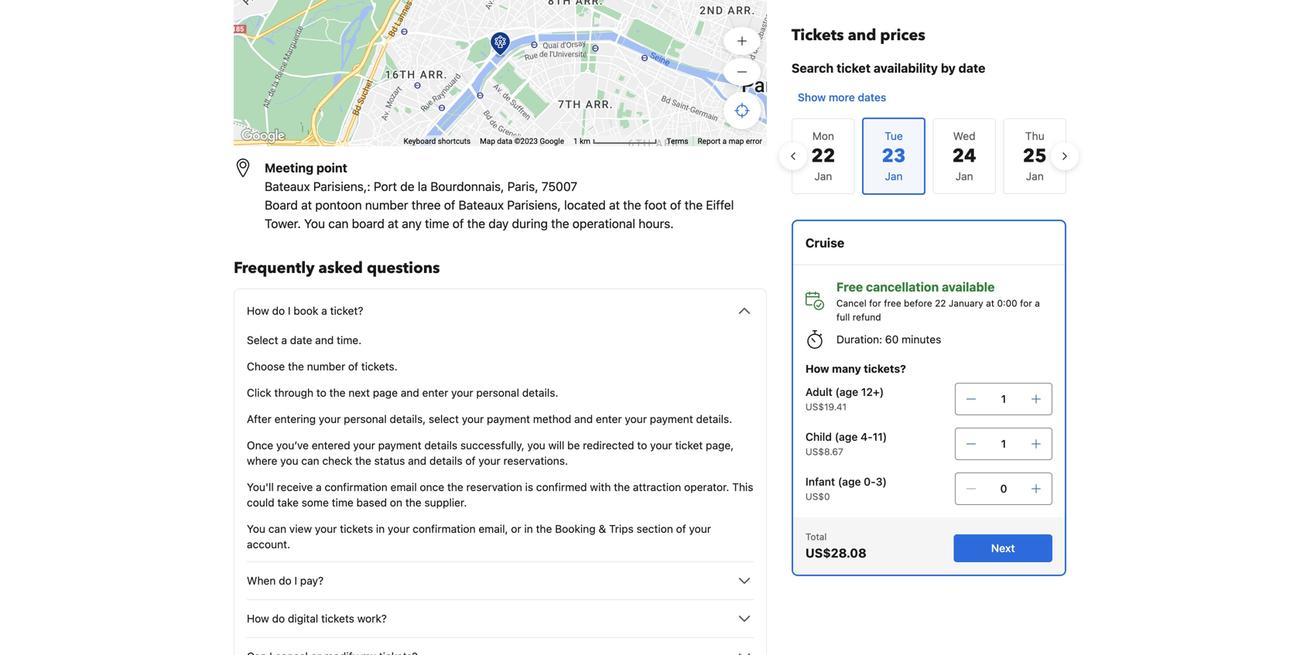 Task type: locate. For each thing, give the bounding box(es) containing it.
time
[[425, 216, 449, 231], [332, 496, 354, 509]]

1 horizontal spatial number
[[365, 198, 408, 212]]

of down successfully,
[[465, 455, 476, 467]]

2 vertical spatial can
[[268, 523, 286, 536]]

2 vertical spatial how
[[247, 613, 269, 625]]

can inside you can view your tickets in your confirmation email, or in the booking & trips section of your account.
[[268, 523, 286, 536]]

tickets?
[[864, 363, 906, 375]]

do left digital
[[272, 613, 285, 625]]

1 vertical spatial i
[[294, 575, 297, 587]]

ticket?
[[330, 305, 363, 317]]

i
[[288, 305, 291, 317], [294, 575, 297, 587]]

personal down next
[[344, 413, 387, 426]]

with
[[590, 481, 611, 494]]

show
[[798, 91, 826, 104]]

1 horizontal spatial you
[[527, 439, 545, 452]]

4-
[[861, 431, 873, 443]]

1 vertical spatial 22
[[935, 298, 946, 309]]

adult
[[806, 386, 833, 399]]

1 horizontal spatial 22
[[935, 298, 946, 309]]

a inside you'll receive a confirmation email once the reservation is confirmed with the attraction operator. this could take some time based on the supplier.
[[316, 481, 322, 494]]

1 vertical spatial (age
[[835, 431, 858, 443]]

entering
[[274, 413, 316, 426]]

(age inside adult (age 12+) us$19.41
[[835, 386, 858, 399]]

1 horizontal spatial jan
[[956, 170, 973, 183]]

0 horizontal spatial details.
[[522, 387, 558, 399]]

1 vertical spatial 1
[[1001, 393, 1006, 406]]

©2023
[[514, 137, 538, 146]]

1 horizontal spatial to
[[637, 439, 647, 452]]

ticket up show more dates
[[837, 61, 871, 75]]

booking
[[555, 523, 596, 536]]

jan down mon
[[814, 170, 832, 183]]

1 vertical spatial to
[[637, 439, 647, 452]]

located
[[564, 198, 606, 212]]

the right on
[[405, 496, 422, 509]]

you
[[304, 216, 325, 231], [247, 523, 265, 536]]

ticket left page, at the bottom
[[675, 439, 703, 452]]

of right section
[[676, 523, 686, 536]]

date down how do i book a ticket? at the left of page
[[290, 334, 312, 347]]

book
[[294, 305, 318, 317]]

number down port
[[365, 198, 408, 212]]

your
[[451, 387, 473, 399], [319, 413, 341, 426], [462, 413, 484, 426], [625, 413, 647, 426], [353, 439, 375, 452], [650, 439, 672, 452], [478, 455, 501, 467], [315, 523, 337, 536], [388, 523, 410, 536], [689, 523, 711, 536]]

la
[[418, 179, 427, 194]]

0 horizontal spatial i
[[288, 305, 291, 317]]

total
[[806, 532, 827, 543]]

us$0
[[806, 491, 830, 502]]

when
[[247, 575, 276, 587]]

how down 'when'
[[247, 613, 269, 625]]

do inside how do digital tickets work? dropdown button
[[272, 613, 285, 625]]

mon
[[812, 130, 834, 142]]

0 vertical spatial (age
[[835, 386, 858, 399]]

of inside you can view your tickets in your confirmation email, or in the booking & trips section of your account.
[[676, 523, 686, 536]]

payment up attraction on the bottom
[[650, 413, 693, 426]]

keyboard shortcuts button
[[404, 136, 471, 147]]

region
[[779, 111, 1079, 201]]

1 vertical spatial bateaux
[[459, 198, 504, 212]]

based
[[356, 496, 387, 509]]

meeting point bateaux parisiens,: port de la bourdonnais, paris, 75007 board at pontoon number three of bateaux parisiens, located at the foot of the eiffel tower. you can board at any time of the day during the operational hours.
[[265, 161, 734, 231]]

confirmation inside you'll receive a confirmation email once the reservation is confirmed with the attraction operator. this could take some time based on the supplier.
[[325, 481, 388, 494]]

error
[[746, 137, 762, 146]]

in down "based" at the bottom of page
[[376, 523, 385, 536]]

january
[[949, 298, 983, 309]]

the right or
[[536, 523, 552, 536]]

2 vertical spatial (age
[[838, 476, 861, 488]]

data
[[497, 137, 512, 146]]

22 down mon
[[811, 144, 835, 169]]

for up refund
[[869, 298, 881, 309]]

do inside how do i book a ticket? dropdown button
[[272, 305, 285, 317]]

1 vertical spatial details.
[[696, 413, 732, 426]]

infant
[[806, 476, 835, 488]]

duration:
[[837, 333, 882, 346]]

and left time.
[[315, 334, 334, 347]]

to right redirected
[[637, 439, 647, 452]]

parisiens,
[[507, 198, 561, 212]]

0 vertical spatial tickets
[[340, 523, 373, 536]]

0-
[[864, 476, 876, 488]]

confirmation up "based" at the bottom of page
[[325, 481, 388, 494]]

your right view
[[315, 523, 337, 536]]

the inside once you've entered your payment details successfully, you will be redirected to your ticket page, where you can check the status and details of your reservations.
[[355, 455, 371, 467]]

0 vertical spatial to
[[316, 387, 326, 399]]

0 vertical spatial date
[[959, 61, 986, 75]]

1 horizontal spatial i
[[294, 575, 297, 587]]

personal up after entering your personal details, select your payment method and enter your payment details.
[[476, 387, 519, 399]]

status
[[374, 455, 405, 467]]

the left eiffel
[[685, 198, 703, 212]]

you
[[527, 439, 545, 452], [280, 455, 298, 467]]

how up adult
[[806, 363, 829, 375]]

the right check
[[355, 455, 371, 467]]

select a date and time.
[[247, 334, 362, 347]]

a right book at the top left of the page
[[321, 305, 327, 317]]

1 vertical spatial time
[[332, 496, 354, 509]]

0 horizontal spatial for
[[869, 298, 881, 309]]

will
[[548, 439, 564, 452]]

minutes
[[902, 333, 941, 346]]

1 horizontal spatial time
[[425, 216, 449, 231]]

how inside dropdown button
[[247, 305, 269, 317]]

0 horizontal spatial confirmation
[[325, 481, 388, 494]]

0 vertical spatial enter
[[422, 387, 448, 399]]

can down you've
[[301, 455, 319, 467]]

at left any
[[388, 216, 399, 231]]

date right by
[[959, 61, 986, 75]]

0 horizontal spatial you
[[280, 455, 298, 467]]

page
[[373, 387, 398, 399]]

1 horizontal spatial for
[[1020, 298, 1032, 309]]

do for book
[[272, 305, 285, 317]]

to
[[316, 387, 326, 399], [637, 439, 647, 452]]

1 horizontal spatial personal
[[476, 387, 519, 399]]

how inside dropdown button
[[247, 613, 269, 625]]

0 vertical spatial you
[[527, 439, 545, 452]]

by
[[941, 61, 956, 75]]

how do digital tickets work?
[[247, 613, 387, 625]]

frequently asked questions
[[234, 258, 440, 279]]

report a map error link
[[698, 137, 762, 146]]

can up account.
[[268, 523, 286, 536]]

0 horizontal spatial can
[[268, 523, 286, 536]]

your up the entered
[[319, 413, 341, 426]]

how for how many tickets?
[[806, 363, 829, 375]]

do inside the when do i pay? dropdown button
[[279, 575, 292, 587]]

22 inside free cancellation available cancel for free before 22 january at 0:00 for a full refund
[[935, 298, 946, 309]]

tickets left work?
[[321, 613, 354, 625]]

search
[[792, 61, 834, 75]]

a right 0:00
[[1035, 298, 1040, 309]]

terms link
[[667, 137, 688, 146]]

trips
[[609, 523, 634, 536]]

number down select a date and time.
[[307, 360, 345, 373]]

(age
[[835, 386, 858, 399], [835, 431, 858, 443], [838, 476, 861, 488]]

1 vertical spatial date
[[290, 334, 312, 347]]

the right during
[[551, 216, 569, 231]]

the left foot
[[623, 198, 641, 212]]

(age left "4-"
[[835, 431, 858, 443]]

can
[[328, 216, 349, 231], [301, 455, 319, 467], [268, 523, 286, 536]]

1 vertical spatial you
[[247, 523, 265, 536]]

can inside meeting point bateaux parisiens,: port de la bourdonnais, paris, 75007 board at pontoon number three of bateaux parisiens, located at the foot of the eiffel tower. you can board at any time of the day during the operational hours.
[[328, 216, 349, 231]]

and inside once you've entered your payment details successfully, you will be redirected to your ticket page, where you can check the status and details of your reservations.
[[408, 455, 427, 467]]

view
[[289, 523, 312, 536]]

i inside dropdown button
[[294, 575, 297, 587]]

to inside once you've entered your payment details successfully, you will be redirected to your ticket page, where you can check the status and details of your reservations.
[[637, 439, 647, 452]]

1 vertical spatial number
[[307, 360, 345, 373]]

tickets down "based" at the bottom of page
[[340, 523, 373, 536]]

1 vertical spatial how
[[806, 363, 829, 375]]

0 vertical spatial how
[[247, 305, 269, 317]]

1 in from the left
[[376, 523, 385, 536]]

details down select
[[424, 439, 457, 452]]

details. up method
[[522, 387, 558, 399]]

1 horizontal spatial date
[[959, 61, 986, 75]]

1 horizontal spatial enter
[[596, 413, 622, 426]]

the up through
[[288, 360, 304, 373]]

time down "three"
[[425, 216, 449, 231]]

can down pontoon
[[328, 216, 349, 231]]

3)
[[876, 476, 887, 488]]

0 vertical spatial 22
[[811, 144, 835, 169]]

0 horizontal spatial in
[[376, 523, 385, 536]]

i for pay?
[[294, 575, 297, 587]]

jan down 25
[[1026, 170, 1044, 183]]

during
[[512, 216, 548, 231]]

0 horizontal spatial ticket
[[675, 439, 703, 452]]

after entering your personal details, select your payment method and enter your payment details.
[[247, 413, 732, 426]]

you up reservations.
[[527, 439, 545, 452]]

paris,
[[507, 179, 538, 194]]

you down you've
[[280, 455, 298, 467]]

after
[[247, 413, 272, 426]]

for right 0:00
[[1020, 298, 1032, 309]]

0 vertical spatial 1
[[573, 137, 578, 146]]

0 horizontal spatial bateaux
[[265, 179, 310, 194]]

2 in from the left
[[524, 523, 533, 536]]

how do i book a ticket? button
[[247, 302, 754, 320]]

details. up page, at the bottom
[[696, 413, 732, 426]]

of left tickets.
[[348, 360, 358, 373]]

0:00
[[997, 298, 1017, 309]]

1 vertical spatial ticket
[[675, 439, 703, 452]]

payment
[[487, 413, 530, 426], [650, 413, 693, 426], [378, 439, 422, 452]]

1 vertical spatial tickets
[[321, 613, 354, 625]]

next
[[991, 542, 1015, 555]]

(age inside child (age 4-11) us$8.67
[[835, 431, 858, 443]]

1 horizontal spatial you
[[304, 216, 325, 231]]

a inside dropdown button
[[321, 305, 327, 317]]

ticket
[[837, 61, 871, 75], [675, 439, 703, 452]]

a
[[723, 137, 727, 146], [1035, 298, 1040, 309], [321, 305, 327, 317], [281, 334, 287, 347], [316, 481, 322, 494]]

operational
[[573, 216, 635, 231]]

you'll
[[247, 481, 274, 494]]

(age for infant
[[838, 476, 861, 488]]

(age down many
[[835, 386, 858, 399]]

22 right the before
[[935, 298, 946, 309]]

1 for from the left
[[869, 298, 881, 309]]

0 horizontal spatial date
[[290, 334, 312, 347]]

once
[[420, 481, 444, 494]]

i left book at the top left of the page
[[288, 305, 291, 317]]

some
[[302, 496, 329, 509]]

payment up the status
[[378, 439, 422, 452]]

2 vertical spatial 1
[[1001, 438, 1006, 450]]

map
[[480, 137, 495, 146]]

0 vertical spatial i
[[288, 305, 291, 317]]

the right with
[[614, 481, 630, 494]]

parisiens,:
[[313, 179, 370, 194]]

22
[[811, 144, 835, 169], [935, 298, 946, 309]]

to down choose the number of tickets.
[[316, 387, 326, 399]]

once
[[247, 439, 273, 452]]

details.
[[522, 387, 558, 399], [696, 413, 732, 426]]

tickets inside you can view your tickets in your confirmation email, or in the booking & trips section of your account.
[[340, 523, 373, 536]]

enter up select
[[422, 387, 448, 399]]

method
[[533, 413, 571, 426]]

1 vertical spatial do
[[279, 575, 292, 587]]

2 horizontal spatial jan
[[1026, 170, 1044, 183]]

jan inside 'thu 25 jan'
[[1026, 170, 1044, 183]]

bateaux down the bourdonnais,
[[459, 198, 504, 212]]

1 horizontal spatial in
[[524, 523, 533, 536]]

0 vertical spatial can
[[328, 216, 349, 231]]

km
[[580, 137, 590, 146]]

0 horizontal spatial number
[[307, 360, 345, 373]]

0 vertical spatial bateaux
[[265, 179, 310, 194]]

0 horizontal spatial payment
[[378, 439, 422, 452]]

and up be
[[574, 413, 593, 426]]

and right page
[[401, 387, 419, 399]]

(age left 0-
[[838, 476, 861, 488]]

in right or
[[524, 523, 533, 536]]

number inside how do i book a ticket? element
[[307, 360, 345, 373]]

0 vertical spatial number
[[365, 198, 408, 212]]

you up account.
[[247, 523, 265, 536]]

do left book at the top left of the page
[[272, 305, 285, 317]]

bateaux down "meeting"
[[265, 179, 310, 194]]

0 vertical spatial ticket
[[837, 61, 871, 75]]

of right "three"
[[444, 198, 455, 212]]

2 horizontal spatial can
[[328, 216, 349, 231]]

0 vertical spatial you
[[304, 216, 325, 231]]

0 vertical spatial do
[[272, 305, 285, 317]]

confirmed
[[536, 481, 587, 494]]

enter up redirected
[[596, 413, 622, 426]]

i for book
[[288, 305, 291, 317]]

1 horizontal spatial payment
[[487, 413, 530, 426]]

3 jan from the left
[[1026, 170, 1044, 183]]

1 vertical spatial confirmation
[[413, 523, 476, 536]]

prices
[[880, 25, 925, 46]]

could
[[247, 496, 274, 509]]

1 horizontal spatial details.
[[696, 413, 732, 426]]

2 jan from the left
[[956, 170, 973, 183]]

wed 24 jan
[[952, 130, 976, 183]]

0 vertical spatial confirmation
[[325, 481, 388, 494]]

do right 'when'
[[279, 575, 292, 587]]

on
[[390, 496, 402, 509]]

(age for adult
[[835, 386, 858, 399]]

map region
[[234, 0, 767, 146]]

0 horizontal spatial personal
[[344, 413, 387, 426]]

1 horizontal spatial confirmation
[[413, 523, 476, 536]]

2 vertical spatial do
[[272, 613, 285, 625]]

a up some at bottom
[[316, 481, 322, 494]]

0 horizontal spatial jan
[[814, 170, 832, 183]]

jan inside mon 22 jan
[[814, 170, 832, 183]]

1 horizontal spatial can
[[301, 455, 319, 467]]

0 vertical spatial time
[[425, 216, 449, 231]]

time right some at bottom
[[332, 496, 354, 509]]

(age inside 'infant (age 0-3) us$0'
[[838, 476, 861, 488]]

your up redirected
[[625, 413, 647, 426]]

the up supplier.
[[447, 481, 463, 494]]

show more dates
[[798, 91, 886, 104]]

your up attraction on the bottom
[[650, 439, 672, 452]]

at left 0:00
[[986, 298, 995, 309]]

i inside dropdown button
[[288, 305, 291, 317]]

operator.
[[684, 481, 729, 494]]

0 horizontal spatial 22
[[811, 144, 835, 169]]

tickets inside how do digital tickets work? dropdown button
[[321, 613, 354, 625]]

0 horizontal spatial you
[[247, 523, 265, 536]]

cruise
[[806, 236, 844, 250]]

1 km
[[573, 137, 592, 146]]

0 horizontal spatial time
[[332, 496, 354, 509]]

details
[[424, 439, 457, 452], [429, 455, 463, 467]]

jan down 24
[[956, 170, 973, 183]]

and right the status
[[408, 455, 427, 467]]

click through to the next page and enter your personal details.
[[247, 387, 558, 399]]

1 vertical spatial can
[[301, 455, 319, 467]]

you down pontoon
[[304, 216, 325, 231]]

payment up successfully,
[[487, 413, 530, 426]]

1 jan from the left
[[814, 170, 832, 183]]

section
[[637, 523, 673, 536]]

of inside once you've entered your payment details successfully, you will be redirected to your ticket page, where you can check the status and details of your reservations.
[[465, 455, 476, 467]]

frequently
[[234, 258, 315, 279]]

confirmation down supplier.
[[413, 523, 476, 536]]

how up select
[[247, 305, 269, 317]]

i left pay?
[[294, 575, 297, 587]]

time inside meeting point bateaux parisiens,: port de la bourdonnais, paris, 75007 board at pontoon number three of bateaux parisiens, located at the foot of the eiffel tower. you can board at any time of the day during the operational hours.
[[425, 216, 449, 231]]

details up once
[[429, 455, 463, 467]]

jan inside wed 24 jan
[[956, 170, 973, 183]]

at inside free cancellation available cancel for free before 22 january at 0:00 for a full refund
[[986, 298, 995, 309]]



Task type: vqa. For each thing, say whether or not it's contained in the screenshot.
the leftmost the and
no



Task type: describe. For each thing, give the bounding box(es) containing it.
available
[[942, 280, 995, 294]]

date inside how do i book a ticket? element
[[290, 334, 312, 347]]

2 for from the left
[[1020, 298, 1032, 309]]

a right select
[[281, 334, 287, 347]]

show more dates button
[[792, 84, 893, 111]]

adult (age 12+) us$19.41
[[806, 386, 884, 412]]

and left prices
[[848, 25, 876, 46]]

email
[[390, 481, 417, 494]]

1 vertical spatial personal
[[344, 413, 387, 426]]

number inside meeting point bateaux parisiens,: port de la bourdonnais, paris, 75007 board at pontoon number three of bateaux parisiens, located at the foot of the eiffel tower. you can board at any time of the day during the operational hours.
[[365, 198, 408, 212]]

digital
[[288, 613, 318, 625]]

ticket inside once you've entered your payment details successfully, you will be redirected to your ticket page, where you can check the status and details of your reservations.
[[675, 439, 703, 452]]

2 horizontal spatial payment
[[650, 413, 693, 426]]

or
[[511, 523, 521, 536]]

(age for child
[[835, 431, 858, 443]]

you've
[[276, 439, 309, 452]]

map data ©2023 google
[[480, 137, 564, 146]]

entered
[[312, 439, 350, 452]]

how for how do digital tickets work?
[[247, 613, 269, 625]]

11)
[[873, 431, 887, 443]]

any
[[402, 216, 422, 231]]

board
[[265, 198, 298, 212]]

keyboard
[[404, 137, 436, 146]]

your down operator.
[[689, 523, 711, 536]]

questions
[[367, 258, 440, 279]]

report
[[698, 137, 721, 146]]

once you've entered your payment details successfully, you will be redirected to your ticket page, where you can check the status and details of your reservations.
[[247, 439, 734, 467]]

&
[[599, 523, 606, 536]]

can inside once you've entered your payment details successfully, you will be redirected to your ticket page, where you can check the status and details of your reservations.
[[301, 455, 319, 467]]

is
[[525, 481, 533, 494]]

free
[[837, 280, 863, 294]]

0 horizontal spatial enter
[[422, 387, 448, 399]]

at up the operational
[[609, 198, 620, 212]]

supplier.
[[424, 496, 467, 509]]

your up select
[[451, 387, 473, 399]]

you'll receive a confirmation email once the reservation is confirmed with the attraction operator. this could take some time based on the supplier.
[[247, 481, 753, 509]]

of down the bourdonnais,
[[453, 216, 464, 231]]

0 vertical spatial details
[[424, 439, 457, 452]]

you inside meeting point bateaux parisiens,: port de la bourdonnais, paris, 75007 board at pontoon number three of bateaux parisiens, located at the foot of the eiffel tower. you can board at any time of the day during the operational hours.
[[304, 216, 325, 231]]

refund
[[853, 312, 881, 323]]

12+)
[[861, 386, 884, 399]]

your down successfully,
[[478, 455, 501, 467]]

how do i book a ticket? element
[[247, 320, 754, 553]]

wed
[[953, 130, 976, 142]]

port
[[374, 179, 397, 194]]

tickets.
[[361, 360, 398, 373]]

payment inside once you've entered your payment details successfully, you will be redirected to your ticket page, where you can check the status and details of your reservations.
[[378, 439, 422, 452]]

1 for child (age 4-11)
[[1001, 438, 1006, 450]]

select
[[429, 413, 459, 426]]

google image
[[238, 126, 289, 146]]

0 vertical spatial personal
[[476, 387, 519, 399]]

your up the status
[[353, 439, 375, 452]]

attraction
[[633, 481, 681, 494]]

jan for 25
[[1026, 170, 1044, 183]]

how do digital tickets work? button
[[247, 610, 754, 628]]

tickets and prices
[[792, 25, 925, 46]]

how do i book a ticket?
[[247, 305, 363, 317]]

keyboard shortcuts
[[404, 137, 471, 146]]

us$19.41
[[806, 402, 847, 412]]

at right board in the top of the page
[[301, 198, 312, 212]]

work?
[[357, 613, 387, 625]]

region containing 22
[[779, 111, 1079, 201]]

24
[[952, 144, 976, 169]]

board
[[352, 216, 385, 231]]

1 vertical spatial enter
[[596, 413, 622, 426]]

1 inside button
[[573, 137, 578, 146]]

reservations.
[[503, 455, 568, 467]]

check
[[322, 455, 352, 467]]

the inside you can view your tickets in your confirmation email, or in the booking & trips section of your account.
[[536, 523, 552, 536]]

child (age 4-11) us$8.67
[[806, 431, 887, 457]]

jan for 22
[[814, 170, 832, 183]]

of right foot
[[670, 198, 681, 212]]

thu 25 jan
[[1023, 130, 1047, 183]]

through
[[274, 387, 314, 399]]

do for tickets
[[272, 613, 285, 625]]

a left map
[[723, 137, 727, 146]]

0 vertical spatial details.
[[522, 387, 558, 399]]

your right select
[[462, 413, 484, 426]]

us$8.67
[[806, 447, 843, 457]]

map
[[729, 137, 744, 146]]

take
[[277, 496, 299, 509]]

email,
[[479, 523, 508, 536]]

time.
[[337, 334, 362, 347]]

1 vertical spatial details
[[429, 455, 463, 467]]

choose
[[247, 360, 285, 373]]

75007
[[542, 179, 577, 194]]

a inside free cancellation available cancel for free before 22 january at 0:00 for a full refund
[[1035, 298, 1040, 309]]

where
[[247, 455, 277, 467]]

free
[[884, 298, 901, 309]]

your down on
[[388, 523, 410, 536]]

choose the number of tickets.
[[247, 360, 398, 373]]

time inside you'll receive a confirmation email once the reservation is confirmed with the attraction operator. this could take some time based on the supplier.
[[332, 496, 354, 509]]

do for pay?
[[279, 575, 292, 587]]

how for how do i book a ticket?
[[247, 305, 269, 317]]

jan for 24
[[956, 170, 973, 183]]

you can view your tickets in your confirmation email, or in the booking & trips section of your account.
[[247, 523, 711, 551]]

next button
[[954, 535, 1053, 563]]

you inside you can view your tickets in your confirmation email, or in the booking & trips section of your account.
[[247, 523, 265, 536]]

total us$28.08
[[806, 532, 867, 561]]

1 for adult (age 12+)
[[1001, 393, 1006, 406]]

successfully,
[[460, 439, 524, 452]]

when do i pay?
[[247, 575, 324, 587]]

hours.
[[639, 216, 674, 231]]

the left next
[[329, 387, 346, 399]]

0 horizontal spatial to
[[316, 387, 326, 399]]

click
[[247, 387, 271, 399]]

receive
[[277, 481, 313, 494]]

1 km button
[[569, 135, 662, 147]]

thu
[[1025, 130, 1045, 142]]

1 horizontal spatial ticket
[[837, 61, 871, 75]]

1 horizontal spatial bateaux
[[459, 198, 504, 212]]

dates
[[858, 91, 886, 104]]

confirmation inside you can view your tickets in your confirmation email, or in the booking & trips section of your account.
[[413, 523, 476, 536]]

the left day
[[467, 216, 485, 231]]

shortcuts
[[438, 137, 471, 146]]

foot
[[645, 198, 667, 212]]

1 vertical spatial you
[[280, 455, 298, 467]]

redirected
[[583, 439, 634, 452]]

duration: 60 minutes
[[837, 333, 941, 346]]

reservation
[[466, 481, 522, 494]]

account.
[[247, 538, 290, 551]]

before
[[904, 298, 932, 309]]



